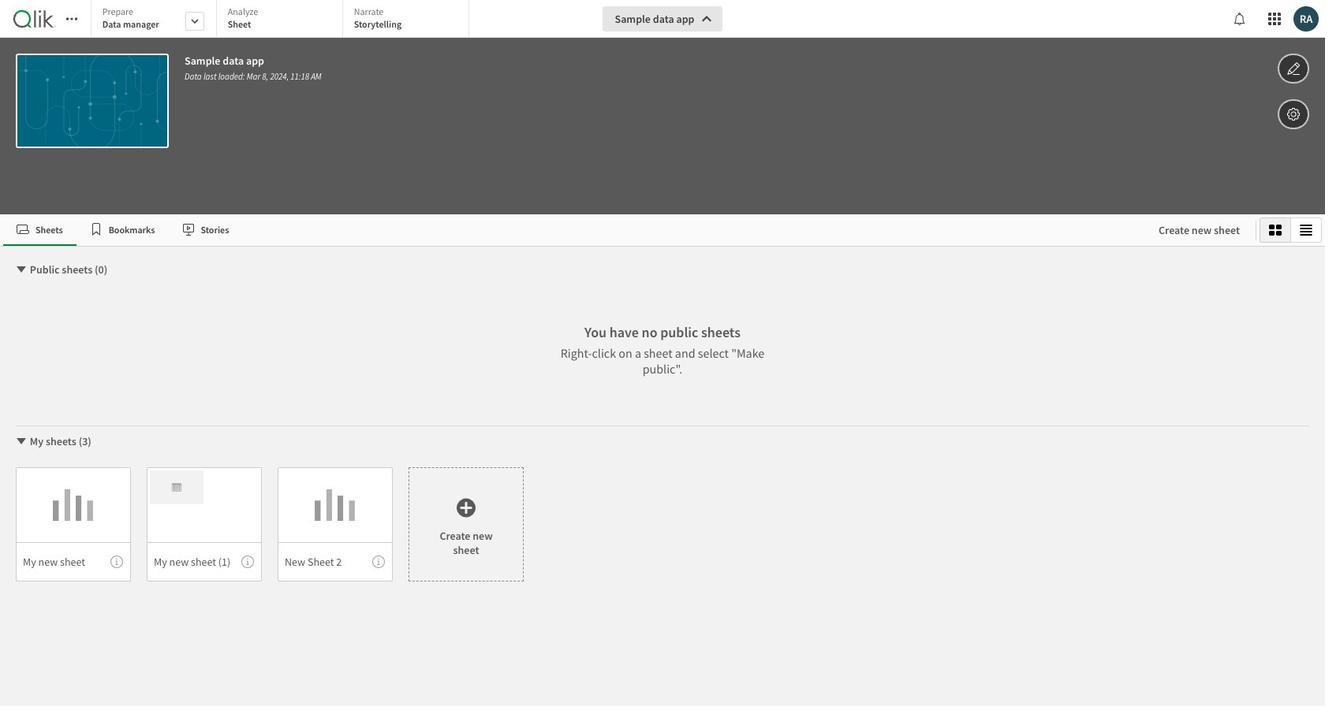 Task type: locate. For each thing, give the bounding box(es) containing it.
list view image
[[1300, 224, 1313, 237]]

collapse image
[[15, 435, 28, 448]]

3 tooltip from the left
[[372, 556, 385, 569]]

1 menu item from the left
[[16, 543, 131, 582]]

tooltip for "new sheet 2 sheet is selected. press the spacebar or enter key to open new sheet 2 sheet. use the right and left arrow keys to navigate." element menu item
[[372, 556, 385, 569]]

group
[[1260, 218, 1322, 243]]

2 tooltip from the left
[[241, 556, 254, 569]]

tooltip
[[110, 556, 123, 569], [241, 556, 254, 569], [372, 556, 385, 569]]

0 horizontal spatial tooltip
[[110, 556, 123, 569]]

grid view image
[[1269, 224, 1282, 237]]

tooltip for my new sheet (1) sheet is selected. press the spacebar or enter key to open my new sheet (1) sheet. use the right and left arrow keys to navigate. element menu item
[[241, 556, 254, 569]]

2 horizontal spatial tooltip
[[372, 556, 385, 569]]

1 horizontal spatial menu item
[[147, 543, 262, 582]]

0 horizontal spatial menu item
[[16, 543, 131, 582]]

menu item
[[16, 543, 131, 582], [147, 543, 262, 582], [278, 543, 393, 582]]

3 menu item from the left
[[278, 543, 393, 582]]

2 horizontal spatial menu item
[[278, 543, 393, 582]]

tooltip inside my new sheet (1) sheet is selected. press the spacebar or enter key to open my new sheet (1) sheet. use the right and left arrow keys to navigate. element
[[241, 556, 254, 569]]

tooltip inside "new sheet 2 sheet is selected. press the spacebar or enter key to open new sheet 2 sheet. use the right and left arrow keys to navigate." element
[[372, 556, 385, 569]]

tab list
[[91, 0, 475, 39], [3, 215, 1143, 246]]

1 horizontal spatial tooltip
[[241, 556, 254, 569]]

application
[[0, 0, 1325, 707]]

my new sheet sheet is selected. press the spacebar or enter key to open my new sheet sheet. use the right and left arrow keys to navigate. element
[[16, 468, 131, 582]]

tooltip inside the my new sheet sheet is selected. press the spacebar or enter key to open my new sheet sheet. use the right and left arrow keys to navigate. element
[[110, 556, 123, 569]]

menu item for the my new sheet sheet is selected. press the spacebar or enter key to open my new sheet sheet. use the right and left arrow keys to navigate. element
[[16, 543, 131, 582]]

2 menu item from the left
[[147, 543, 262, 582]]

1 tooltip from the left
[[110, 556, 123, 569]]

toolbar
[[0, 0, 1325, 215]]

collapse image
[[15, 263, 28, 276]]



Task type: describe. For each thing, give the bounding box(es) containing it.
0 vertical spatial tab list
[[91, 0, 475, 39]]

my new sheet (1) sheet is selected. press the spacebar or enter key to open my new sheet (1) sheet. use the right and left arrow keys to navigate. element
[[147, 468, 262, 582]]

1 vertical spatial tab list
[[3, 215, 1143, 246]]

tooltip for menu item for the my new sheet sheet is selected. press the spacebar or enter key to open my new sheet sheet. use the right and left arrow keys to navigate. element
[[110, 556, 123, 569]]

new sheet 2 sheet is selected. press the spacebar or enter key to open new sheet 2 sheet. use the right and left arrow keys to navigate. element
[[278, 468, 393, 582]]

menu item for my new sheet (1) sheet is selected. press the spacebar or enter key to open my new sheet (1) sheet. use the right and left arrow keys to navigate. element
[[147, 543, 262, 582]]

menu item for "new sheet 2 sheet is selected. press the spacebar or enter key to open new sheet 2 sheet. use the right and left arrow keys to navigate." element
[[278, 543, 393, 582]]

app options image
[[1287, 105, 1301, 124]]

edit image
[[1287, 59, 1301, 78]]



